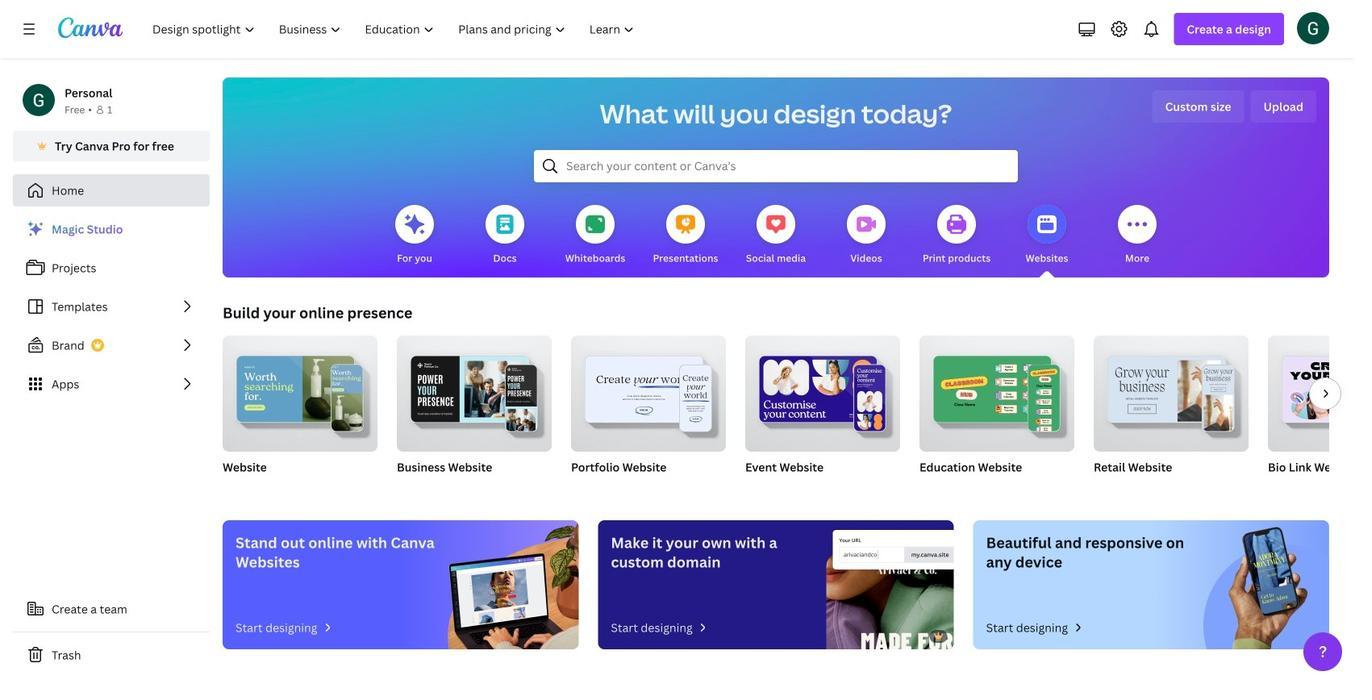 Task type: describe. For each thing, give the bounding box(es) containing it.
top level navigation element
[[142, 13, 648, 45]]

Search search field
[[566, 151, 986, 182]]



Task type: vqa. For each thing, say whether or not it's contained in the screenshot.
SEARCH "search field"
yes



Task type: locate. For each thing, give the bounding box(es) containing it.
list
[[13, 213, 210, 400]]

None search field
[[534, 150, 1018, 182]]

greg robinson image
[[1297, 12, 1330, 44]]

group
[[223, 329, 378, 495], [223, 329, 378, 452], [397, 329, 552, 495], [397, 329, 552, 452], [571, 329, 726, 495], [571, 329, 726, 452], [745, 329, 900, 495], [745, 329, 900, 452], [920, 336, 1075, 495], [920, 336, 1075, 452], [1094, 336, 1249, 495], [1268, 336, 1355, 495]]



